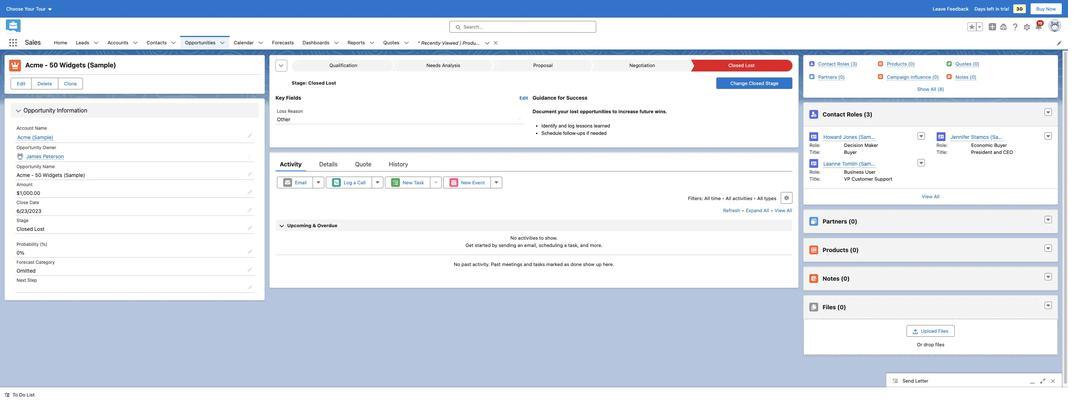Task type: vqa. For each thing, say whether or not it's contained in the screenshot.
"show more plan details" button
no



Task type: describe. For each thing, give the bounding box(es) containing it.
• up expand
[[754, 196, 756, 202]]

1 horizontal spatial lost
[[326, 80, 336, 86]]

• right time
[[723, 196, 725, 202]]

change
[[731, 80, 748, 86]]

notes (0)
[[956, 74, 977, 80]]

contact for contact roles (3)
[[823, 111, 846, 118]]

(0) for products (0)
[[850, 247, 859, 254]]

key
[[276, 95, 285, 101]]

opportunity information button
[[12, 105, 257, 116]]

close date
[[17, 200, 39, 206]]

no for past
[[454, 262, 460, 268]]

path options list box
[[292, 60, 793, 72]]

activity.
[[473, 262, 490, 268]]

new for new task
[[403, 180, 413, 186]]

next
[[17, 278, 26, 283]]

name for opportunity name
[[43, 164, 55, 170]]

contact for contact roles (3)
[[819, 61, 836, 67]]

• down types
[[771, 208, 773, 214]]

products image
[[879, 61, 884, 66]]

a inside no activities to show. get started by sending an email, scheduling a task, and more.
[[565, 243, 567, 248]]

edit probability (%) image
[[247, 249, 252, 255]]

in
[[996, 6, 1000, 12]]

edit close date image
[[247, 208, 252, 213]]

qualification link
[[295, 60, 390, 72]]

opportunity name
[[17, 164, 55, 170]]

0 vertical spatial widgets
[[59, 61, 86, 69]]

leave feedback
[[933, 6, 969, 12]]

contacts list item
[[142, 36, 181, 50]]

notes image
[[947, 74, 952, 79]]

opportunities
[[185, 40, 216, 45]]

reports
[[348, 40, 365, 45]]

6/23/2023
[[17, 208, 41, 214]]

stage for stage
[[17, 218, 29, 224]]

quotes list item
[[379, 36, 414, 50]]

schedule
[[542, 131, 562, 136]]

upcoming
[[287, 223, 311, 229]]

maker
[[865, 142, 879, 148]]

closed lost inside path options list box
[[729, 62, 755, 68]]

identify and log lessons learned schedule follow-ups if needed
[[542, 123, 610, 136]]

10 button
[[1035, 20, 1044, 31]]

now
[[1047, 6, 1056, 12]]

1 vertical spatial closed lost
[[17, 226, 45, 232]]

meetings
[[502, 262, 523, 268]]

roles (3)
[[838, 61, 858, 67]]

proposal link
[[495, 60, 590, 72]]

(0) for partners (0)
[[849, 218, 858, 225]]

vp
[[844, 176, 851, 182]]

home link
[[50, 36, 72, 50]]

show
[[583, 262, 595, 268]]

text default image for contacts
[[171, 40, 176, 46]]

upload files
[[921, 329, 949, 334]]

edit opportunity name image
[[247, 172, 252, 177]]

quotes link
[[379, 36, 404, 50]]

new event button
[[443, 177, 491, 189]]

vp customer support
[[844, 176, 893, 182]]

influence (0)
[[911, 74, 939, 80]]

clone button
[[58, 78, 83, 90]]

send letter
[[903, 378, 929, 384]]

new task
[[403, 180, 424, 186]]

(0) for notes (0)
[[841, 276, 850, 282]]

(3)
[[864, 111, 873, 118]]

needs
[[426, 62, 441, 68]]

leanne tomlin (sample)
[[824, 161, 881, 167]]

1 horizontal spatial to
[[613, 109, 617, 114]]

list containing home
[[50, 36, 1069, 50]]

expand
[[746, 208, 763, 214]]

leads
[[76, 40, 89, 45]]

and left tasks
[[524, 262, 532, 268]]

do
[[19, 392, 25, 398]]

quotes
[[384, 40, 400, 45]]

edit button
[[11, 78, 32, 90]]

forecast category
[[17, 260, 55, 265]]

edit inside button
[[17, 81, 25, 87]]

change closed stage
[[731, 80, 779, 86]]

30
[[1017, 6, 1023, 12]]

reports list item
[[343, 36, 379, 50]]

text default image for leads
[[94, 40, 99, 46]]

send
[[903, 378, 914, 384]]

forecast
[[17, 260, 35, 265]]

edit forecast category image
[[247, 267, 252, 273]]

support
[[875, 176, 893, 182]]

campaign influence image
[[879, 74, 884, 79]]

title: for leanne
[[810, 176, 821, 182]]

sales
[[25, 39, 41, 46]]

role: for jennifer
[[937, 142, 948, 148]]

(sample) inside jennifer stamos (sample) link
[[991, 134, 1012, 140]]

partners (0) link
[[819, 74, 845, 81]]

buy now
[[1037, 6, 1056, 12]]

stamos
[[972, 134, 989, 140]]

history
[[389, 161, 408, 168]]

choose
[[6, 6, 23, 12]]

(0) for files (0)
[[838, 304, 846, 311]]

role: for leanne
[[810, 169, 821, 175]]

show.
[[545, 235, 558, 241]]

and inside no activities to show. get started by sending an email, scheduling a task, and more.
[[580, 243, 589, 248]]

text default image inside dashboards list item
[[334, 40, 339, 46]]

choose your tour
[[6, 6, 46, 12]]

dashboards list item
[[298, 36, 343, 50]]

text default image for calendar
[[258, 40, 263, 46]]

other
[[277, 116, 291, 123]]

products (0) link
[[887, 61, 915, 68]]

title: for jennifer
[[937, 149, 948, 155]]

(8)
[[938, 86, 945, 92]]

0 vertical spatial acme - 50 widgets (sample)
[[25, 61, 116, 69]]

* recently viewed | products
[[418, 40, 483, 46]]

viewed
[[442, 40, 458, 46]]

ups
[[578, 131, 585, 136]]

ceo
[[1004, 149, 1013, 155]]

closed up probability
[[17, 226, 33, 232]]

1 vertical spatial acme
[[17, 134, 31, 140]]

products (0)
[[887, 61, 915, 67]]

1 vertical spatial edit
[[520, 95, 528, 101]]

a inside button
[[354, 180, 356, 186]]

by
[[492, 243, 498, 248]]

economic buyer
[[972, 142, 1007, 148]]

leanne
[[824, 161, 841, 167]]

to do list button
[[0, 388, 39, 403]]

calendar list item
[[230, 36, 268, 50]]

text default image for quotes
[[404, 40, 409, 46]]

closed lost link
[[694, 60, 789, 72]]

0 vertical spatial 50
[[49, 61, 58, 69]]

1 horizontal spatial view all link
[[804, 188, 1058, 205]]

contacts link
[[142, 36, 171, 50]]

1 horizontal spatial buyer
[[995, 142, 1007, 148]]

activities inside no activities to show. get started by sending an email, scheduling a task, and more.
[[518, 235, 538, 241]]

1 horizontal spatial activities
[[733, 196, 753, 202]]

(sample) down peterson
[[64, 172, 85, 178]]

expand all button
[[746, 205, 770, 217]]

and left ceo
[[994, 149, 1002, 155]]

event
[[472, 180, 485, 186]]

recently
[[422, 40, 441, 46]]

partners image
[[810, 74, 815, 79]]

notes (0)
[[823, 276, 850, 282]]

10
[[1038, 21, 1043, 25]]

stage inside button
[[766, 80, 779, 86]]

0 vertical spatial -
[[45, 61, 48, 69]]

1 vertical spatial files
[[939, 329, 949, 334]]

0 horizontal spatial view
[[775, 208, 786, 214]]

task,
[[568, 243, 579, 248]]

needs analysis
[[426, 62, 460, 68]]

change closed stage button
[[717, 77, 793, 89]]

acme (sample) link
[[17, 133, 53, 141]]

log
[[344, 180, 352, 186]]

1 vertical spatial products
[[823, 247, 849, 254]]

analysis
[[442, 62, 460, 68]]

history link
[[389, 157, 408, 172]]



Task type: locate. For each thing, give the bounding box(es) containing it.
more.
[[590, 243, 603, 248]]

1 vertical spatial name
[[43, 164, 55, 170]]

up
[[596, 262, 602, 268]]

all inside 'link'
[[934, 194, 940, 200]]

(sample) down leads list item
[[87, 61, 116, 69]]

1 new from the left
[[403, 180, 413, 186]]

(sample) up economic buyer
[[991, 134, 1012, 140]]

(sample) inside howard jones (sample) link
[[859, 134, 880, 140]]

title: down jennifer stamos (sample) image
[[937, 149, 948, 155]]

and right task,
[[580, 243, 589, 248]]

get
[[466, 243, 474, 248]]

0%
[[17, 250, 24, 256]]

account
[[17, 126, 34, 131]]

files
[[823, 304, 836, 311], [939, 329, 949, 334]]

text default image inside calendar "list item"
[[258, 40, 263, 46]]

closed inside button
[[749, 80, 765, 86]]

(0) right notes
[[841, 276, 850, 282]]

2 horizontal spatial lost
[[745, 62, 755, 68]]

0 horizontal spatial buyer
[[844, 149, 857, 155]]

howard jones (sample) image
[[810, 132, 819, 141]]

closed right change
[[749, 80, 765, 86]]

jennifer
[[951, 134, 970, 140]]

0 horizontal spatial view all link
[[775, 205, 793, 217]]

no inside no activities to show. get started by sending an email, scheduling a task, and more.
[[511, 235, 517, 241]]

1 vertical spatial no
[[454, 262, 460, 268]]

2 vertical spatial lost
[[34, 226, 45, 232]]

accounts link
[[103, 36, 133, 50]]

role: down 'howard jones (sample)' image
[[810, 142, 821, 148]]

0 horizontal spatial lost
[[34, 226, 45, 232]]

1 horizontal spatial -
[[45, 61, 48, 69]]

text default image inside contacts list item
[[171, 40, 176, 46]]

opportunity for opportunity owner
[[17, 145, 41, 150]]

acme (sample)
[[17, 134, 53, 140]]

title: up leanne tomlin (sample) icon
[[810, 149, 821, 155]]

0 horizontal spatial to
[[539, 235, 544, 241]]

leave feedback link
[[933, 6, 969, 12]]

new left event
[[461, 180, 471, 186]]

0 horizontal spatial 50
[[35, 172, 41, 178]]

upload
[[921, 329, 937, 334]]

files down notes
[[823, 304, 836, 311]]

role: down jennifer stamos (sample) image
[[937, 142, 948, 148]]

business
[[844, 169, 864, 175]]

(0) down notes (0)
[[838, 304, 846, 311]]

tab list
[[276, 157, 793, 172]]

category
[[36, 260, 55, 265]]

account name
[[17, 126, 47, 131]]

stage
[[292, 80, 306, 86], [766, 80, 779, 86], [17, 218, 29, 224]]

quotes image
[[947, 61, 952, 66]]

send letter link
[[887, 374, 1062, 390]]

0 horizontal spatial a
[[354, 180, 356, 186]]

text default image for accounts
[[133, 40, 138, 46]]

text default image inside opportunities list item
[[220, 40, 225, 46]]

text default image inside quotes list item
[[404, 40, 409, 46]]

contact roles image
[[810, 61, 815, 66]]

identify
[[542, 123, 557, 129]]

contact roles (3) link
[[819, 61, 858, 68]]

past
[[491, 262, 501, 268]]

negotiation link
[[595, 60, 690, 72]]

and left 'log'
[[559, 123, 567, 129]]

date
[[29, 200, 39, 206]]

marked
[[547, 262, 563, 268]]

new event
[[461, 180, 485, 186]]

1 horizontal spatial view
[[922, 194, 933, 200]]

(sample) up opportunity owner
[[32, 134, 53, 140]]

0 horizontal spatial files
[[823, 304, 836, 311]]

jennifer stamos (sample) image
[[937, 132, 946, 141]]

1 horizontal spatial files
[[939, 329, 949, 334]]

stage up "fields"
[[292, 80, 306, 86]]

opportunity for opportunity information
[[23, 107, 55, 114]]

calendar
[[234, 40, 254, 45]]

loss
[[277, 109, 287, 114]]

edit down opportunity icon
[[17, 81, 25, 87]]

to do list
[[12, 392, 35, 398]]

1 horizontal spatial 50
[[49, 61, 58, 69]]

activities up refresh
[[733, 196, 753, 202]]

0 horizontal spatial stage
[[17, 218, 29, 224]]

0 horizontal spatial -
[[31, 172, 34, 178]]

buyer up ceo
[[995, 142, 1007, 148]]

title: down leanne tomlin (sample) icon
[[810, 176, 821, 182]]

letter
[[916, 378, 929, 384]]

opportunity up james on the left top of the page
[[17, 145, 41, 150]]

50 up delete button on the top left of page
[[49, 61, 58, 69]]

opportunity down james on the left top of the page
[[17, 164, 41, 170]]

trial
[[1001, 6, 1010, 12]]

probability (%)
[[17, 242, 47, 247]]

1 vertical spatial lost
[[326, 80, 336, 86]]

products up notes (0)
[[823, 247, 849, 254]]

0 vertical spatial files
[[823, 304, 836, 311]]

needs analysis link
[[395, 60, 490, 72]]

accounts list item
[[103, 36, 142, 50]]

text default image
[[94, 40, 99, 46], [133, 40, 138, 46], [171, 40, 176, 46], [258, 40, 263, 46], [370, 40, 375, 46], [404, 40, 409, 46], [1046, 246, 1051, 251], [1046, 275, 1051, 280], [4, 393, 10, 398]]

acme
[[25, 61, 43, 69], [17, 134, 31, 140], [17, 172, 30, 178]]

stage for stage : closed lost
[[292, 80, 306, 86]]

lost inside path options list box
[[745, 62, 755, 68]]

refresh button
[[723, 205, 741, 217]]

group
[[968, 22, 983, 31]]

1 vertical spatial acme - 50 widgets (sample)
[[17, 172, 85, 178]]

1 vertical spatial contact
[[823, 111, 846, 118]]

text default image inside opportunity information dropdown button
[[15, 108, 21, 114]]

new inside 'button'
[[461, 180, 471, 186]]

types
[[765, 196, 777, 202]]

proposal
[[533, 62, 553, 68]]

new left task
[[403, 180, 413, 186]]

text default image
[[493, 40, 498, 45], [220, 40, 225, 46], [334, 40, 339, 46], [485, 41, 490, 46], [15, 108, 21, 114], [1046, 110, 1051, 115], [1046, 218, 1051, 223], [1046, 304, 1051, 309]]

jones
[[843, 134, 858, 140]]

files up the files
[[939, 329, 949, 334]]

an
[[518, 243, 523, 248]]

(sample)
[[87, 61, 116, 69], [859, 134, 880, 140], [991, 134, 1012, 140], [32, 134, 53, 140], [859, 161, 881, 167], [64, 172, 85, 178]]

list item containing *
[[414, 36, 502, 50]]

new task button
[[385, 177, 430, 189]]

2 horizontal spatial stage
[[766, 80, 779, 86]]

upcoming & overdue button
[[276, 220, 793, 232]]

role:
[[810, 142, 821, 148], [937, 142, 948, 148], [810, 169, 821, 175]]

opportunities list item
[[181, 36, 230, 50]]

stage right change
[[766, 80, 779, 86]]

clone
[[64, 81, 77, 87]]

to left show.
[[539, 235, 544, 241]]

0 vertical spatial closed lost
[[729, 62, 755, 68]]

accounts
[[108, 40, 128, 45]]

1 horizontal spatial new
[[461, 180, 471, 186]]

role: for howard
[[810, 142, 821, 148]]

closed lost up change
[[729, 62, 755, 68]]

0 horizontal spatial edit
[[17, 81, 25, 87]]

name up acme (sample) link at left
[[35, 126, 47, 131]]

closed lost
[[729, 62, 755, 68], [17, 226, 45, 232]]

dashboards link
[[298, 36, 334, 50]]

key fields
[[276, 95, 301, 101]]

probability
[[17, 242, 39, 247]]

0 vertical spatial to
[[613, 109, 617, 114]]

1 vertical spatial widgets
[[43, 172, 62, 178]]

list
[[50, 36, 1069, 50]]

leads list item
[[72, 36, 103, 50]]

widgets down peterson
[[43, 172, 62, 178]]

2 vertical spatial opportunity
[[17, 164, 41, 170]]

a left task,
[[565, 243, 567, 248]]

stage down the 6/23/2023
[[17, 218, 29, 224]]

loss reason
[[277, 109, 303, 114]]

name down james peterson
[[43, 164, 55, 170]]

next step
[[17, 278, 37, 283]]

opportunities
[[580, 109, 611, 114]]

0 vertical spatial products
[[463, 40, 483, 46]]

0 horizontal spatial no
[[454, 262, 460, 268]]

acme - 50 widgets (sample) up clone button at the top of page
[[25, 61, 116, 69]]

edit account name image
[[247, 133, 252, 138]]

0 horizontal spatial new
[[403, 180, 413, 186]]

a right log
[[354, 180, 356, 186]]

edit next step image
[[247, 285, 252, 291]]

contact left roles
[[823, 111, 846, 118]]

text default image inside leads list item
[[94, 40, 99, 46]]

contacts
[[147, 40, 167, 45]]

0 vertical spatial acme
[[25, 61, 43, 69]]

edit left guidance
[[520, 95, 528, 101]]

1 vertical spatial opportunity
[[17, 145, 41, 150]]

lost down qualification link
[[326, 80, 336, 86]]

opportunity
[[23, 107, 55, 114], [17, 145, 41, 150], [17, 164, 41, 170]]

title: for howard
[[810, 149, 821, 155]]

0 vertical spatial no
[[511, 235, 517, 241]]

email button
[[277, 177, 313, 189]]

task
[[414, 180, 424, 186]]

(sample) inside acme (sample) link
[[32, 134, 53, 140]]

refresh
[[723, 208, 741, 214]]

a
[[354, 180, 356, 186], [565, 243, 567, 248]]

new
[[403, 180, 413, 186], [461, 180, 471, 186]]

*
[[418, 40, 420, 46]]

buyer
[[995, 142, 1007, 148], [844, 149, 857, 155]]

1 horizontal spatial stage
[[292, 80, 306, 86]]

opportunities link
[[181, 36, 220, 50]]

call
[[357, 180, 366, 186]]

james
[[26, 153, 41, 160]]

tab list containing activity
[[276, 157, 793, 172]]

closed inside path options list box
[[729, 62, 744, 68]]

opportunity inside dropdown button
[[23, 107, 55, 114]]

campaign
[[887, 74, 910, 80]]

contact up 'partners (0)'
[[819, 61, 836, 67]]

delete
[[38, 81, 52, 87]]

opportunity up the account name at left
[[23, 107, 55, 114]]

widgets up clone button at the top of page
[[59, 61, 86, 69]]

(sample) up maker
[[859, 134, 880, 140]]

no for activities
[[511, 235, 517, 241]]

step
[[27, 278, 37, 283]]

0 vertical spatial contact
[[819, 61, 836, 67]]

0 horizontal spatial products
[[463, 40, 483, 46]]

0 vertical spatial view
[[922, 194, 933, 200]]

closed lost up probability (%)
[[17, 226, 45, 232]]

0 vertical spatial opportunity
[[23, 107, 55, 114]]

acme up amount
[[17, 172, 30, 178]]

closed up change
[[729, 62, 744, 68]]

name for account name
[[35, 126, 47, 131]]

text default image inside accounts list item
[[133, 40, 138, 46]]

0 vertical spatial activities
[[733, 196, 753, 202]]

1 horizontal spatial products
[[823, 247, 849, 254]]

50 down the opportunity name
[[35, 172, 41, 178]]

no up sending at left bottom
[[511, 235, 517, 241]]

0 vertical spatial a
[[354, 180, 356, 186]]

view inside 'link'
[[922, 194, 933, 200]]

(sample) inside 'leanne tomlin (sample)' link
[[859, 161, 881, 167]]

lost up "change closed stage"
[[745, 62, 755, 68]]

buy
[[1037, 6, 1045, 12]]

contact
[[819, 61, 836, 67], [823, 111, 846, 118]]

1 vertical spatial 50
[[35, 172, 41, 178]]

show
[[918, 86, 930, 92]]

0 horizontal spatial activities
[[518, 235, 538, 241]]

acme right opportunity icon
[[25, 61, 43, 69]]

products
[[463, 40, 483, 46], [823, 247, 849, 254]]

list item
[[414, 36, 502, 50]]

- up delete
[[45, 61, 48, 69]]

- down the opportunity name
[[31, 172, 34, 178]]

business user
[[844, 169, 876, 175]]

opportunity for opportunity name
[[17, 164, 41, 170]]

1 vertical spatial buyer
[[844, 149, 857, 155]]

text default image inside reports list item
[[370, 40, 375, 46]]

started
[[475, 243, 491, 248]]

role: down leanne tomlin (sample) icon
[[810, 169, 821, 175]]

2 new from the left
[[461, 180, 471, 186]]

0 vertical spatial edit
[[17, 81, 25, 87]]

(0)
[[849, 218, 858, 225], [850, 247, 859, 254], [841, 276, 850, 282], [838, 304, 846, 311]]

edit stage image
[[247, 226, 252, 231]]

1 horizontal spatial no
[[511, 235, 517, 241]]

0 vertical spatial buyer
[[995, 142, 1007, 148]]

and inside identify and log lessons learned schedule follow-ups if needed
[[559, 123, 567, 129]]

opportunity image
[[9, 60, 21, 72]]

(0) down partners (0)
[[850, 247, 859, 254]]

(0) right partners
[[849, 218, 858, 225]]

filters:
[[688, 196, 703, 202]]

1 horizontal spatial edit
[[520, 95, 528, 101]]

text default image for reports
[[370, 40, 375, 46]]

to
[[12, 392, 18, 398]]

closed right : at the top of the page
[[308, 80, 325, 86]]

1 vertical spatial activities
[[518, 235, 538, 241]]

1 vertical spatial a
[[565, 243, 567, 248]]

home
[[54, 40, 67, 45]]

quote
[[355, 161, 372, 168]]

to left increase
[[613, 109, 617, 114]]

to inside no activities to show. get started by sending an email, scheduling a task, and more.
[[539, 235, 544, 241]]

1 vertical spatial view
[[775, 208, 786, 214]]

1 vertical spatial to
[[539, 235, 544, 241]]

new for new event
[[461, 180, 471, 186]]

0 vertical spatial lost
[[745, 62, 755, 68]]

acme down account
[[17, 134, 31, 140]]

partners
[[823, 218, 848, 225]]

edit
[[17, 81, 25, 87], [520, 95, 528, 101]]

0 vertical spatial name
[[35, 126, 47, 131]]

edit amount image
[[247, 190, 252, 195]]

decision
[[844, 142, 864, 148]]

acme - 50 widgets (sample) down the opportunity name
[[17, 172, 85, 178]]

0 horizontal spatial closed lost
[[17, 226, 45, 232]]

1 horizontal spatial a
[[565, 243, 567, 248]]

new inside button
[[403, 180, 413, 186]]

filters: all time • all activities • all types
[[688, 196, 777, 202]]

text default image inside to do list "button"
[[4, 393, 10, 398]]

lost up (%)
[[34, 226, 45, 232]]

scheduling
[[539, 243, 563, 248]]

activities up email,
[[518, 235, 538, 241]]

no left past
[[454, 262, 460, 268]]

forecasts
[[272, 40, 294, 45]]

leanne tomlin (sample) image
[[810, 159, 819, 168]]

products right | at the left
[[463, 40, 483, 46]]

• left expand
[[742, 208, 744, 214]]

1 vertical spatial -
[[31, 172, 34, 178]]

1 horizontal spatial closed lost
[[729, 62, 755, 68]]

buyer down "decision"
[[844, 149, 857, 155]]

2 vertical spatial acme
[[17, 172, 30, 178]]

(sample) up user
[[859, 161, 881, 167]]

wins.
[[655, 109, 667, 114]]



